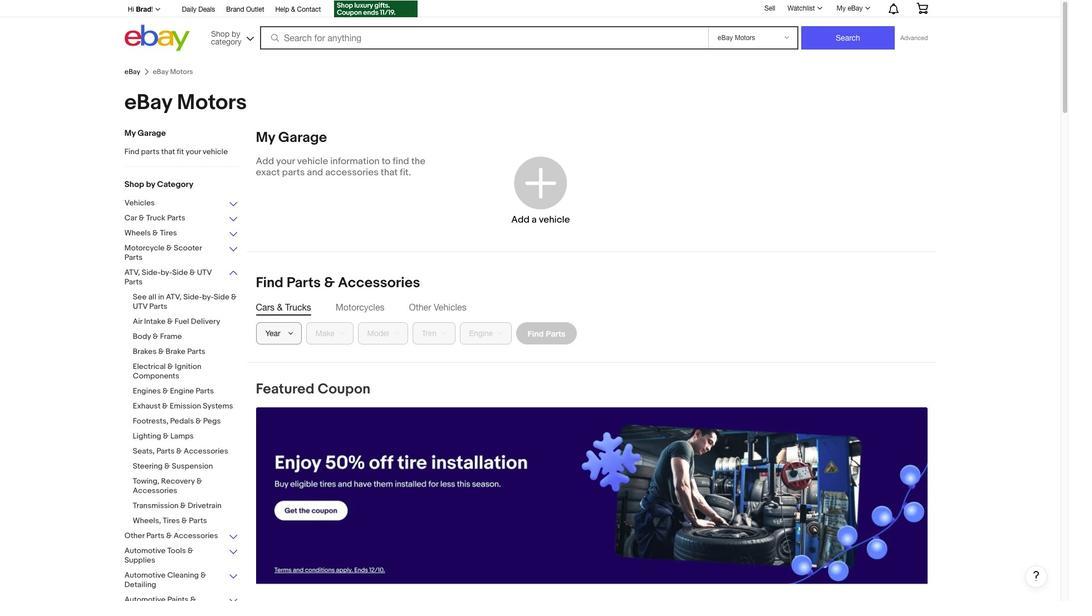 Task type: describe. For each thing, give the bounding box(es) containing it.
lamps
[[170, 432, 194, 441]]

watchlist
[[788, 4, 815, 12]]

0 horizontal spatial vehicle
[[203, 147, 228, 156]]

ebay link
[[124, 67, 140, 76]]

seats, parts & accessories link
[[133, 447, 247, 457]]

tab list inside 'main content'
[[256, 301, 927, 313]]

shop for shop by category
[[124, 179, 144, 190]]

2 automotive from the top
[[124, 571, 166, 580]]

body & frame link
[[133, 332, 247, 342]]

main content containing my garage
[[247, 129, 1047, 601]]

add for add your vehicle information to find the exact parts and accessories that fit.
[[256, 156, 274, 167]]

ignition
[[175, 362, 201, 371]]

other inside vehicles car & truck parts wheels & tires motorcycle & scooter parts atv, side-by-side & utv parts see all in atv, side-by-side & utv parts air intake & fuel delivery body & frame brakes & brake parts electrical & ignition components engines & engine parts exhaust & emission systems footrests, pedals & pegs lighting & lamps seats, parts & accessories steering & suspension towing, recovery & accessories transmission & drivetrain wheels, tires & parts other parts & accessories automotive tools & supplies automotive cleaning & detailing
[[124, 531, 145, 541]]

find parts & accessories
[[256, 275, 420, 292]]

find parts button
[[516, 322, 577, 345]]

emission
[[170, 401, 201, 411]]

vehicles button
[[124, 198, 239, 209]]

sell link
[[759, 4, 780, 12]]

motorcycle
[[124, 243, 165, 253]]

accessories up suspension
[[184, 447, 228, 456]]

frame
[[160, 332, 182, 341]]

daily deals
[[182, 6, 215, 13]]

exhaust
[[133, 401, 161, 411]]

by for category
[[146, 179, 155, 190]]

suspension
[[172, 462, 213, 471]]

drivetrain
[[188, 501, 222, 511]]

lighting & lamps link
[[133, 432, 247, 442]]

add a vehicle
[[511, 214, 570, 225]]

supplies
[[124, 556, 155, 565]]

none text field inside 'main content'
[[256, 408, 927, 585]]

tools
[[167, 546, 186, 556]]

see all in atv, side-by-side & utv parts link
[[133, 292, 247, 312]]

a
[[532, 214, 537, 225]]

wheels, tires & parts link
[[133, 516, 247, 527]]

advanced
[[900, 35, 928, 41]]

help, opens dialogs image
[[1031, 571, 1042, 582]]

vehicles inside tab list
[[434, 302, 466, 312]]

featured coupon
[[256, 381, 370, 398]]

in
[[158, 292, 164, 302]]

1 horizontal spatial atv,
[[166, 292, 182, 302]]

components
[[133, 371, 179, 381]]

intake
[[144, 317, 165, 326]]

0 vertical spatial by-
[[161, 268, 172, 277]]

find for find parts
[[528, 329, 544, 338]]

cleaning
[[167, 571, 199, 580]]

air intake & fuel delivery link
[[133, 317, 247, 327]]

towing, recovery & accessories link
[[133, 477, 247, 497]]

footrests, pedals & pegs link
[[133, 416, 247, 427]]

fit.
[[400, 167, 411, 178]]

fit
[[177, 147, 184, 156]]

my ebay link
[[831, 2, 875, 15]]

systems
[[203, 401, 233, 411]]

car
[[124, 213, 137, 223]]

contact
[[297, 6, 321, 13]]

engine
[[170, 386, 194, 396]]

atv, side-by-side & utv parts button
[[124, 268, 239, 288]]

1 horizontal spatial utv
[[197, 268, 212, 277]]

ebay motors
[[124, 90, 247, 116]]

parts inside add your vehicle information to find the exact parts and accessories that fit.
[[282, 167, 305, 178]]

automotive tools & supplies button
[[124, 546, 239, 566]]

coupon
[[318, 381, 370, 398]]

shop for shop by category
[[211, 29, 230, 38]]

0 vertical spatial other
[[409, 302, 431, 312]]

find for find parts that fit your vehicle
[[124, 147, 139, 156]]

electrical
[[133, 362, 166, 371]]

find
[[393, 156, 409, 167]]

my inside 'main content'
[[256, 129, 275, 146]]

0 vertical spatial side-
[[142, 268, 161, 277]]

sell
[[764, 4, 775, 12]]

!
[[151, 6, 153, 13]]

shop by category
[[124, 179, 193, 190]]

get the coupon image
[[334, 1, 418, 17]]

shop by category
[[211, 29, 241, 46]]

and
[[307, 167, 323, 178]]

0 vertical spatial that
[[161, 147, 175, 156]]

electrical & ignition components link
[[133, 362, 247, 382]]

motorcycle & scooter parts button
[[124, 243, 239, 263]]

add your vehicle information to find the exact parts and accessories that fit.
[[256, 156, 425, 178]]

your shopping cart image
[[916, 3, 928, 14]]

my garage inside 'main content'
[[256, 129, 327, 146]]

cars
[[256, 302, 275, 312]]

cars & trucks
[[256, 302, 311, 312]]

all
[[148, 292, 156, 302]]

automotive cleaning & detailing button
[[124, 571, 239, 591]]

0 horizontal spatial my
[[124, 128, 136, 139]]

engines
[[133, 386, 161, 396]]

towing,
[[133, 477, 159, 486]]

add for add a vehicle
[[511, 214, 530, 225]]

1 horizontal spatial garage
[[278, 129, 327, 146]]

hi brad !
[[128, 5, 153, 13]]

see
[[133, 292, 147, 302]]

the
[[411, 156, 425, 167]]

1 vertical spatial utv
[[133, 302, 148, 311]]

help & contact link
[[275, 4, 321, 16]]

lighting
[[133, 432, 161, 441]]

brand
[[226, 6, 244, 13]]

find parts that fit your vehicle
[[124, 147, 228, 156]]

accessories up the transmission
[[133, 486, 177, 496]]

daily
[[182, 6, 196, 13]]

brakes
[[133, 347, 157, 356]]

engines & engine parts link
[[133, 386, 247, 397]]

daily deals link
[[182, 4, 215, 16]]

vehicle for add a vehicle
[[539, 214, 570, 225]]

featured
[[256, 381, 314, 398]]

1 horizontal spatial by-
[[202, 292, 214, 302]]

your inside add your vehicle information to find the exact parts and accessories that fit.
[[276, 156, 295, 167]]

vehicle for add your vehicle information to find the exact parts and accessories that fit.
[[297, 156, 328, 167]]

your inside find parts that fit your vehicle link
[[186, 147, 201, 156]]

to
[[382, 156, 391, 167]]



Task type: vqa. For each thing, say whether or not it's contained in the screenshot.
THE PICTURE 1 OF 9
no



Task type: locate. For each thing, give the bounding box(es) containing it.
garage up the and
[[278, 129, 327, 146]]

Search for anything text field
[[262, 27, 706, 48]]

parts left fit
[[141, 147, 160, 156]]

1 automotive from the top
[[124, 546, 166, 556]]

0 horizontal spatial by-
[[161, 268, 172, 277]]

advanced link
[[895, 27, 933, 49]]

by- down motorcycle & scooter parts dropdown button
[[161, 268, 172, 277]]

atv, up the see
[[124, 268, 140, 277]]

wheels,
[[133, 516, 161, 526]]

2 horizontal spatial vehicle
[[539, 214, 570, 225]]

main content
[[247, 129, 1047, 601]]

pedals
[[170, 416, 194, 426]]

information
[[330, 156, 380, 167]]

by down brand
[[232, 29, 240, 38]]

find parts
[[528, 329, 565, 338]]

by-
[[161, 268, 172, 277], [202, 292, 214, 302]]

find for find parts & accessories
[[256, 275, 283, 292]]

1 horizontal spatial shop
[[211, 29, 230, 38]]

brake
[[166, 347, 186, 356]]

1 vertical spatial tires
[[163, 516, 180, 526]]

2 horizontal spatial my
[[837, 4, 846, 12]]

transmission
[[133, 501, 179, 511]]

0 horizontal spatial my garage
[[124, 128, 166, 139]]

accessories down wheels, tires & parts link on the bottom
[[174, 531, 218, 541]]

1 vertical spatial add
[[511, 214, 530, 225]]

find inside find parts that fit your vehicle link
[[124, 147, 139, 156]]

0 vertical spatial utv
[[197, 268, 212, 277]]

0 horizontal spatial shop
[[124, 179, 144, 190]]

1 vertical spatial atv,
[[166, 292, 182, 302]]

0 horizontal spatial atv,
[[124, 268, 140, 277]]

fuel
[[175, 317, 189, 326]]

category
[[157, 179, 193, 190]]

1 horizontal spatial parts
[[282, 167, 305, 178]]

2 horizontal spatial find
[[528, 329, 544, 338]]

my garage up exact
[[256, 129, 327, 146]]

utv down scooter at the left
[[197, 268, 212, 277]]

vehicles inside vehicles car & truck parts wheels & tires motorcycle & scooter parts atv, side-by-side & utv parts see all in atv, side-by-side & utv parts air intake & fuel delivery body & frame brakes & brake parts electrical & ignition components engines & engine parts exhaust & emission systems footrests, pedals & pegs lighting & lamps seats, parts & accessories steering & suspension towing, recovery & accessories transmission & drivetrain wheels, tires & parts other parts & accessories automotive tools & supplies automotive cleaning & detailing
[[124, 198, 155, 208]]

help & contact
[[275, 6, 321, 13]]

parts
[[167, 213, 185, 223], [124, 253, 143, 262], [287, 275, 321, 292], [124, 277, 143, 287], [149, 302, 167, 311], [546, 329, 565, 338], [187, 347, 205, 356], [196, 386, 214, 396], [156, 447, 175, 456], [189, 516, 207, 526], [146, 531, 164, 541]]

shop by category button
[[206, 25, 256, 49]]

seats,
[[133, 447, 155, 456]]

hi
[[128, 6, 134, 13]]

find parts that fit your vehicle link
[[124, 147, 239, 158]]

wheels & tires button
[[124, 228, 239, 239]]

accessories
[[338, 275, 420, 292], [184, 447, 228, 456], [133, 486, 177, 496], [174, 531, 218, 541]]

that inside add your vehicle information to find the exact parts and accessories that fit.
[[381, 167, 398, 178]]

other vehicles
[[409, 302, 466, 312]]

that left fit
[[161, 147, 175, 156]]

scooter
[[174, 243, 202, 253]]

0 vertical spatial atv,
[[124, 268, 140, 277]]

by left category
[[146, 179, 155, 190]]

add
[[256, 156, 274, 167], [511, 214, 530, 225]]

brand outlet
[[226, 6, 264, 13]]

parts left the and
[[282, 167, 305, 178]]

&
[[291, 6, 295, 13], [139, 213, 144, 223], [152, 228, 158, 238], [166, 243, 172, 253], [190, 268, 195, 277], [324, 275, 335, 292], [231, 292, 237, 302], [277, 302, 283, 312], [167, 317, 173, 326], [153, 332, 158, 341], [158, 347, 164, 356], [167, 362, 173, 371], [163, 386, 168, 396], [162, 401, 168, 411], [196, 416, 201, 426], [163, 432, 169, 441], [176, 447, 182, 456], [164, 462, 170, 471], [197, 477, 202, 486], [180, 501, 186, 511], [182, 516, 187, 526], [166, 531, 172, 541], [188, 546, 193, 556], [201, 571, 206, 580]]

ebay inside account navigation
[[848, 4, 863, 12]]

truck
[[146, 213, 165, 223]]

that left the fit.
[[381, 167, 398, 178]]

1 vertical spatial side-
[[183, 292, 202, 302]]

by
[[232, 29, 240, 38], [146, 179, 155, 190]]

delivery
[[191, 317, 220, 326]]

0 vertical spatial ebay
[[848, 4, 863, 12]]

motorcycles
[[336, 302, 384, 312]]

side up delivery at the bottom left of the page
[[214, 292, 229, 302]]

1 horizontal spatial vehicle
[[297, 156, 328, 167]]

1 horizontal spatial that
[[381, 167, 398, 178]]

0 vertical spatial vehicles
[[124, 198, 155, 208]]

1 horizontal spatial my garage
[[256, 129, 327, 146]]

1 vertical spatial ebay
[[124, 67, 140, 76]]

trucks
[[285, 302, 311, 312]]

side down motorcycle & scooter parts dropdown button
[[172, 268, 188, 277]]

that
[[161, 147, 175, 156], [381, 167, 398, 178]]

vehicle inside add your vehicle information to find the exact parts and accessories that fit.
[[297, 156, 328, 167]]

brand outlet link
[[226, 4, 264, 16]]

my right watchlist link
[[837, 4, 846, 12]]

tab list containing cars & trucks
[[256, 301, 927, 313]]

tires up other parts & accessories dropdown button on the left
[[163, 516, 180, 526]]

0 horizontal spatial by
[[146, 179, 155, 190]]

0 horizontal spatial your
[[186, 147, 201, 156]]

0 horizontal spatial find
[[124, 147, 139, 156]]

1 vertical spatial automotive
[[124, 571, 166, 580]]

0 horizontal spatial side-
[[142, 268, 161, 277]]

add inside button
[[511, 214, 530, 225]]

add left a
[[511, 214, 530, 225]]

vehicle right a
[[539, 214, 570, 225]]

0 horizontal spatial parts
[[141, 147, 160, 156]]

0 horizontal spatial that
[[161, 147, 175, 156]]

transmission & drivetrain link
[[133, 501, 247, 512]]

0 vertical spatial find
[[124, 147, 139, 156]]

1 horizontal spatial find
[[256, 275, 283, 292]]

shop down deals
[[211, 29, 230, 38]]

0 horizontal spatial vehicles
[[124, 198, 155, 208]]

footrests,
[[133, 416, 168, 426]]

account navigation
[[122, 0, 936, 19]]

air
[[133, 317, 142, 326]]

1 horizontal spatial add
[[511, 214, 530, 225]]

shop inside shop by category
[[211, 29, 230, 38]]

1 vertical spatial vehicles
[[434, 302, 466, 312]]

accessories inside 'main content'
[[338, 275, 420, 292]]

my up the find parts that fit your vehicle
[[124, 128, 136, 139]]

side- down 'atv, side-by-side & utv parts' dropdown button
[[183, 292, 202, 302]]

0 vertical spatial automotive
[[124, 546, 166, 556]]

deals
[[198, 6, 215, 13]]

atv,
[[124, 268, 140, 277], [166, 292, 182, 302]]

side- up all
[[142, 268, 161, 277]]

None submit
[[801, 26, 895, 50]]

ebay for ebay motors
[[124, 90, 172, 116]]

parts inside find parts button
[[546, 329, 565, 338]]

0 vertical spatial shop
[[211, 29, 230, 38]]

1 horizontal spatial side-
[[183, 292, 202, 302]]

tab list
[[256, 301, 927, 313]]

0 horizontal spatial other
[[124, 531, 145, 541]]

find
[[124, 147, 139, 156], [256, 275, 283, 292], [528, 329, 544, 338]]

steering & suspension link
[[133, 462, 247, 472]]

my
[[837, 4, 846, 12], [124, 128, 136, 139], [256, 129, 275, 146]]

add left the and
[[256, 156, 274, 167]]

1 vertical spatial side
[[214, 292, 229, 302]]

0 vertical spatial add
[[256, 156, 274, 167]]

garage
[[138, 128, 166, 139], [278, 129, 327, 146]]

tires
[[160, 228, 177, 238], [163, 516, 180, 526]]

utv
[[197, 268, 212, 277], [133, 302, 148, 311]]

add inside add your vehicle information to find the exact parts and accessories that fit.
[[256, 156, 274, 167]]

add a vehicle image
[[511, 153, 570, 212]]

enjoy 50% off tire installation image
[[256, 408, 927, 584]]

shop up car
[[124, 179, 144, 190]]

1 horizontal spatial other
[[409, 302, 431, 312]]

automotive down wheels,
[[124, 546, 166, 556]]

0 horizontal spatial add
[[256, 156, 274, 167]]

0 horizontal spatial utv
[[133, 302, 148, 311]]

vehicle left information
[[297, 156, 328, 167]]

0 horizontal spatial side
[[172, 268, 188, 277]]

vehicles car & truck parts wheels & tires motorcycle & scooter parts atv, side-by-side & utv parts see all in atv, side-by-side & utv parts air intake & fuel delivery body & frame brakes & brake parts electrical & ignition components engines & engine parts exhaust & emission systems footrests, pedals & pegs lighting & lamps seats, parts & accessories steering & suspension towing, recovery & accessories transmission & drivetrain wheels, tires & parts other parts & accessories automotive tools & supplies automotive cleaning & detailing
[[124, 198, 237, 590]]

my garage up the find parts that fit your vehicle
[[124, 128, 166, 139]]

steering
[[133, 462, 163, 471]]

1 vertical spatial that
[[381, 167, 398, 178]]

recovery
[[161, 477, 195, 486]]

shop by category banner
[[122, 0, 936, 54]]

atv, right in
[[166, 292, 182, 302]]

& inside the help & contact link
[[291, 6, 295, 13]]

vehicle inside button
[[539, 214, 570, 225]]

1 vertical spatial other
[[124, 531, 145, 541]]

detailing
[[124, 580, 156, 590]]

1 horizontal spatial your
[[276, 156, 295, 167]]

garage up the find parts that fit your vehicle
[[138, 128, 166, 139]]

None text field
[[256, 408, 927, 585]]

tires down "car & truck parts" dropdown button
[[160, 228, 177, 238]]

2 vertical spatial find
[[528, 329, 544, 338]]

1 vertical spatial parts
[[282, 167, 305, 178]]

shop
[[211, 29, 230, 38], [124, 179, 144, 190]]

your right fit
[[186, 147, 201, 156]]

wheels
[[124, 228, 151, 238]]

1 horizontal spatial by
[[232, 29, 240, 38]]

vehicle right fit
[[203, 147, 228, 156]]

other parts & accessories button
[[124, 531, 239, 542]]

0 vertical spatial by
[[232, 29, 240, 38]]

my inside account navigation
[[837, 4, 846, 12]]

pegs
[[203, 416, 221, 426]]

0 horizontal spatial garage
[[138, 128, 166, 139]]

brad
[[136, 5, 151, 13]]

motors
[[177, 90, 247, 116]]

accessories up motorcycles
[[338, 275, 420, 292]]

1 vertical spatial by
[[146, 179, 155, 190]]

none submit inside shop by category banner
[[801, 26, 895, 50]]

by inside shop by category
[[232, 29, 240, 38]]

automotive down supplies
[[124, 571, 166, 580]]

1 horizontal spatial vehicles
[[434, 302, 466, 312]]

1 vertical spatial by-
[[202, 292, 214, 302]]

2 vertical spatial ebay
[[124, 90, 172, 116]]

my garage
[[124, 128, 166, 139], [256, 129, 327, 146]]

1 horizontal spatial my
[[256, 129, 275, 146]]

1 vertical spatial shop
[[124, 179, 144, 190]]

by for category
[[232, 29, 240, 38]]

utv up air
[[133, 302, 148, 311]]

0 vertical spatial tires
[[160, 228, 177, 238]]

by- up delivery at the bottom left of the page
[[202, 292, 214, 302]]

accessories
[[325, 167, 379, 178]]

vehicles
[[124, 198, 155, 208], [434, 302, 466, 312]]

help
[[275, 6, 289, 13]]

my up exact
[[256, 129, 275, 146]]

0 vertical spatial side
[[172, 268, 188, 277]]

car & truck parts button
[[124, 213, 239, 224]]

find inside find parts button
[[528, 329, 544, 338]]

1 horizontal spatial side
[[214, 292, 229, 302]]

parts
[[141, 147, 160, 156], [282, 167, 305, 178]]

1 vertical spatial find
[[256, 275, 283, 292]]

ebay
[[848, 4, 863, 12], [124, 67, 140, 76], [124, 90, 172, 116]]

ebay for ebay
[[124, 67, 140, 76]]

0 vertical spatial parts
[[141, 147, 160, 156]]

other
[[409, 302, 431, 312], [124, 531, 145, 541]]

body
[[133, 332, 151, 341]]

my ebay
[[837, 4, 863, 12]]

your left the and
[[276, 156, 295, 167]]

category
[[211, 37, 241, 46]]



